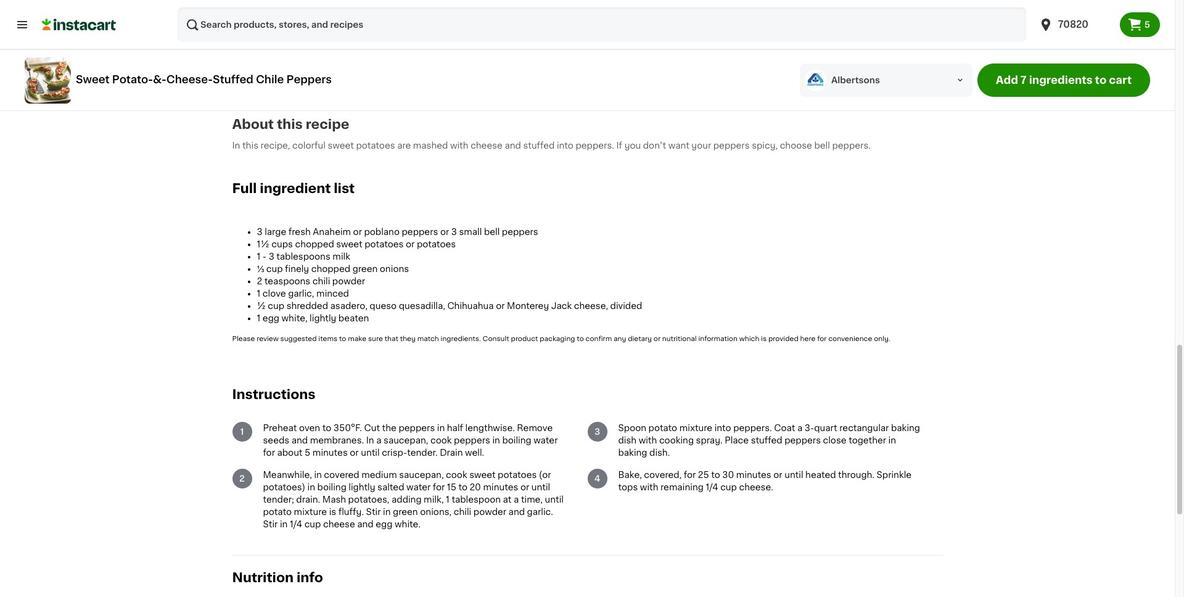 Task type: vqa. For each thing, say whether or not it's contained in the screenshot.
Instacart
no



Task type: describe. For each thing, give the bounding box(es) containing it.
chili inside meanwhile, in covered medium saucepan, cook sweet potatoes (or potatoes) in boiling lightly salted water for 15 to 20 minutes or until tender; drain. mash potatoes, adding milk, 1 tablespoon at a time, until potato mixture is fluffy. stir in green onions, chili powder and garlic. stir in 1/4 cup cheese and egg white.
[[454, 508, 472, 516]]

instacart logo image
[[42, 17, 116, 32]]

in up "drain."
[[308, 483, 315, 492]]

onions,
[[420, 508, 452, 516]]

tender;
[[263, 495, 294, 504]]

minutes inside meanwhile, in covered medium saucepan, cook sweet potatoes (or potatoes) in boiling lightly salted water for 15 to 20 minutes or until tender; drain. mash potatoes, adding milk, 1 tablespoon at a time, until potato mixture is fluffy. stir in green onions, chili powder and garlic. stir in 1/4 cup cheese and egg white.
[[483, 483, 518, 492]]

fluffy.
[[339, 508, 364, 516]]

1 left -
[[257, 252, 261, 261]]

milk
[[333, 252, 350, 261]]

potato-
[[112, 74, 153, 84]]

bell inside 3 large fresh anaheim or poblano peppers or 3 small bell peppers 1½ cups chopped sweet potatoes or potatoes 1 - 3 tablespoons milk ⅓ cup finely chopped green onions 2 teaspoons chili powder 1 clove garlic, minced ½ cup shredded asadero, queso quesadilla, chihuahua or monterey jack cheese, divided 1 egg white, lightly beaten
[[484, 227, 500, 236]]

packaging
[[540, 335, 575, 342]]

close
[[823, 436, 847, 445]]

product group
[[232, 0, 338, 87]]

1 vertical spatial stir
[[263, 520, 278, 529]]

full
[[232, 182, 257, 195]]

list
[[334, 182, 355, 195]]

preheat
[[263, 424, 297, 432]]

covered,
[[644, 471, 682, 479]]

&-
[[153, 74, 166, 84]]

suggested
[[280, 335, 317, 342]]

show alternatives button
[[232, 77, 338, 87]]

large
[[265, 227, 286, 236]]

until inside bake, covered, for 25 to 30 minutes or until heated through. sprinkle tops with remaining 1/4 cup cheese.
[[785, 471, 804, 479]]

colorful
[[292, 141, 326, 150]]

until up garlic.
[[545, 495, 564, 504]]

mixture inside spoon potato mixture into peppers. coat a 3-quart rectangular baking dish with cooking spray. place stuffed peppers close together in baking dish.
[[680, 424, 713, 432]]

sprinkle
[[877, 471, 912, 479]]

egg inside 3 large fresh anaheim or poblano peppers or 3 small bell peppers 1½ cups chopped sweet potatoes or potatoes 1 - 3 tablespoons milk ⅓ cup finely chopped green onions 2 teaspoons chili powder 1 clove garlic, minced ½ cup shredded asadero, queso quesadilla, chihuahua or monterey jack cheese, divided 1 egg white, lightly beaten
[[263, 314, 279, 322]]

green inside 3 large fresh anaheim or poblano peppers or 3 small bell peppers 1½ cups chopped sweet potatoes or potatoes 1 - 3 tablespoons milk ⅓ cup finely chopped green onions 2 teaspoons chili powder 1 clove garlic, minced ½ cup shredded asadero, queso quesadilla, chihuahua or monterey jack cheese, divided 1 egg white, lightly beaten
[[353, 264, 378, 273]]

in down the potatoes,
[[383, 508, 391, 516]]

about this recipe
[[232, 118, 349, 131]]

cups
[[272, 240, 293, 248]]

3 large fresh anaheim or poblano peppers or 3 small bell peppers 1½ cups chopped sweet potatoes or potatoes 1 - 3 tablespoons milk ⅓ cup finely chopped green onions 2 teaspoons chili powder 1 clove garlic, minced ½ cup shredded asadero, queso quesadilla, chihuahua or monterey jack cheese, divided 1 egg white, lightly beaten
[[257, 227, 642, 322]]

spoon potato mixture into peppers. coat a 3-quart rectangular baking dish with cooking spray. place stuffed peppers close together in baking dish.
[[618, 424, 920, 457]]

convenience
[[829, 335, 873, 342]]

water inside meanwhile, in covered medium saucepan, cook sweet potatoes (or potatoes) in boiling lightly salted water for 15 to 20 minutes or until tender; drain. mash potatoes, adding milk, 1 tablespoon at a time, until potato mixture is fluffy. stir in green onions, chili powder and garlic. stir in 1/4 cup cheese and egg white.
[[407, 483, 431, 492]]

bake, covered, for 25 to 30 minutes or until heated through. sprinkle tops with remaining 1/4 cup cheese.
[[618, 471, 912, 492]]

poblano
[[364, 227, 400, 236]]

about
[[232, 118, 274, 131]]

0 vertical spatial into
[[557, 141, 574, 150]]

your
[[692, 141, 711, 150]]

0 vertical spatial sweet
[[328, 141, 354, 150]]

2 horizontal spatial peppers.
[[833, 141, 871, 150]]

1 horizontal spatial baking
[[891, 424, 920, 432]]

bake,
[[618, 471, 642, 479]]

milk,
[[424, 495, 444, 504]]

cup inside meanwhile, in covered medium saucepan, cook sweet potatoes (or potatoes) in boiling lightly salted water for 15 to 20 minutes or until tender; drain. mash potatoes, adding milk, 1 tablespoon at a time, until potato mixture is fluffy. stir in green onions, chili powder and garlic. stir in 1/4 cup cheese and egg white.
[[305, 520, 321, 529]]

or right dietary
[[654, 335, 661, 342]]

5 inside preheat oven to 350°f. cut the peppers in half lengthwise. remove seeds and membranes. in a saucepan, cook peppers in boiling water for about 5 minutes or until crisp-tender. drain well.
[[305, 448, 311, 457]]

together
[[849, 436, 887, 445]]

remaining
[[661, 483, 704, 492]]

in left covered
[[314, 471, 322, 479]]

review
[[257, 335, 279, 342]]

water inside preheat oven to 350°f. cut the peppers in half lengthwise. remove seeds and membranes. in a saucepan, cook peppers in boiling water for about 5 minutes or until crisp-tender. drain well.
[[534, 436, 558, 445]]

(or
[[539, 471, 551, 479]]

full ingredient list
[[232, 182, 355, 195]]

don't
[[643, 141, 666, 150]]

or inside preheat oven to 350°f. cut the peppers in half lengthwise. remove seeds and membranes. in a saucepan, cook peppers in boiling water for about 5 minutes or until crisp-tender. drain well.
[[350, 448, 359, 457]]

1 down ½
[[257, 314, 261, 322]]

and inside preheat oven to 350°f. cut the peppers in half lengthwise. remove seeds and membranes. in a saucepan, cook peppers in boiling water for about 5 minutes or until crisp-tender. drain well.
[[292, 436, 308, 445]]

minced
[[317, 289, 349, 298]]

ingredients.
[[441, 335, 481, 342]]

stuffed inside spoon potato mixture into peppers. coat a 3-quart rectangular baking dish with cooking spray. place stuffed peppers close together in baking dish.
[[751, 436, 783, 445]]

a inside preheat oven to 350°f. cut the peppers in half lengthwise. remove seeds and membranes. in a saucepan, cook peppers in boiling water for about 5 minutes or until crisp-tender. drain well.
[[376, 436, 382, 445]]

cut
[[364, 424, 380, 432]]

0 horizontal spatial peppers.
[[576, 141, 614, 150]]

0 vertical spatial stuffed
[[523, 141, 555, 150]]

1½
[[257, 240, 269, 248]]

boiling inside meanwhile, in covered medium saucepan, cook sweet potatoes (or potatoes) in boiling lightly salted water for 15 to 20 minutes or until tender; drain. mash potatoes, adding milk, 1 tablespoon at a time, until potato mixture is fluffy. stir in green onions, chili powder and garlic. stir in 1/4 cup cheese and egg white.
[[317, 483, 347, 492]]

3 left dish in the bottom right of the page
[[595, 427, 600, 436]]

potato inside spoon potato mixture into peppers. coat a 3-quart rectangular baking dish with cooking spray. place stuffed peppers close together in baking dish.
[[649, 424, 677, 432]]

want
[[669, 141, 690, 150]]

meanwhile,
[[263, 471, 312, 479]]

sure
[[368, 335, 383, 342]]

cheese-
[[166, 74, 213, 84]]

choose
[[780, 141, 812, 150]]

powder inside the 2 teaspoons chili powder mccormick® chili powder
[[232, 27, 266, 36]]

mccormick®
[[232, 39, 288, 48]]

salted
[[378, 483, 404, 492]]

3 left small
[[451, 227, 457, 236]]

peppers up tender.
[[399, 424, 435, 432]]

sweet inside 3 large fresh anaheim or poblano peppers or 3 small bell peppers 1½ cups chopped sweet potatoes or potatoes 1 - 3 tablespoons milk ⅓ cup finely chopped green onions 2 teaspoons chili powder 1 clove garlic, minced ½ cup shredded asadero, queso quesadilla, chihuahua or monterey jack cheese, divided 1 egg white, lightly beaten
[[336, 240, 363, 248]]

teaspoons inside 3 large fresh anaheim or poblano peppers or 3 small bell peppers 1½ cups chopped sweet potatoes or potatoes 1 - 3 tablespoons milk ⅓ cup finely chopped green onions 2 teaspoons chili powder 1 clove garlic, minced ½ cup shredded asadero, queso quesadilla, chihuahua or monterey jack cheese, divided 1 egg white, lightly beaten
[[264, 277, 310, 285]]

potatoes)
[[263, 483, 305, 492]]

cart
[[1109, 75, 1132, 85]]

please
[[232, 335, 255, 342]]

in down lengthwise.
[[493, 436, 500, 445]]

½
[[257, 301, 266, 310]]

alternatives
[[253, 78, 295, 85]]

with inside bake, covered, for 25 to 30 minutes or until heated through. sprinkle tops with remaining 1/4 cup cheese.
[[640, 483, 659, 492]]

0 vertical spatial is
[[761, 335, 767, 342]]

to inside button
[[1095, 75, 1107, 85]]

5 button
[[1120, 12, 1160, 37]]

4
[[595, 474, 601, 483]]

ingredients
[[1029, 75, 1093, 85]]

minutes inside preheat oven to 350°f. cut the peppers in half lengthwise. remove seeds and membranes. in a saucepan, cook peppers in boiling water for about 5 minutes or until crisp-tender. drain well.
[[313, 448, 348, 457]]

cup down clove
[[268, 301, 284, 310]]

powder inside 3 large fresh anaheim or poblano peppers or 3 small bell peppers 1½ cups chopped sweet potatoes or potatoes 1 - 3 tablespoons milk ⅓ cup finely chopped green onions 2 teaspoons chili powder 1 clove garlic, minced ½ cup shredded asadero, queso quesadilla, chihuahua or monterey jack cheese, divided 1 egg white, lightly beaten
[[332, 277, 365, 285]]

0 vertical spatial chopped
[[295, 240, 334, 248]]

product
[[511, 335, 538, 342]]

crisp-
[[382, 448, 407, 457]]

only.
[[874, 335, 891, 342]]

match
[[417, 335, 439, 342]]

lengthwise.
[[466, 424, 515, 432]]

1 up ½
[[257, 289, 261, 298]]

oven
[[299, 424, 320, 432]]

chile
[[256, 74, 284, 84]]

show alternatives
[[232, 78, 295, 85]]

spray.
[[696, 436, 723, 445]]

clove
[[263, 289, 286, 298]]

in left half
[[437, 424, 445, 432]]

time,
[[521, 495, 543, 504]]

peppers up well.
[[454, 436, 490, 445]]

albertsons
[[832, 76, 880, 85]]

medium
[[362, 471, 397, 479]]

the
[[382, 424, 397, 432]]

nutrition
[[232, 571, 294, 584]]

into inside spoon potato mixture into peppers. coat a 3-quart rectangular baking dish with cooking spray. place stuffed peppers close together in baking dish.
[[715, 424, 731, 432]]

fresh
[[289, 227, 311, 236]]

in down the tender;
[[280, 520, 288, 529]]

3-
[[805, 424, 815, 432]]

3 right -
[[269, 252, 274, 261]]

3 up the 1½
[[257, 227, 263, 236]]

asadero,
[[330, 301, 368, 310]]

potatoes inside meanwhile, in covered medium saucepan, cook sweet potatoes (or potatoes) in boiling lightly salted water for 15 to 20 minutes or until tender; drain. mash potatoes, adding milk, 1 tablespoon at a time, until potato mixture is fluffy. stir in green onions, chili powder and garlic. stir in 1/4 cup cheese and egg white.
[[498, 471, 537, 479]]

2 inside 3 large fresh anaheim or poblano peppers or 3 small bell peppers 1½ cups chopped sweet potatoes or potatoes 1 - 3 tablespoons milk ⅓ cup finely chopped green onions 2 teaspoons chili powder 1 clove garlic, minced ½ cup shredded asadero, queso quesadilla, chihuahua or monterey jack cheese, divided 1 egg white, lightly beaten
[[257, 277, 262, 285]]

in inside spoon potato mixture into peppers. coat a 3-quart rectangular baking dish with cooking spray. place stuffed peppers close together in baking dish.
[[889, 436, 896, 445]]

2 for 2 teaspoons chili powder mccormick® chili powder
[[232, 15, 238, 23]]

saucepan, inside meanwhile, in covered medium saucepan, cook sweet potatoes (or potatoes) in boiling lightly salted water for 15 to 20 minutes or until tender; drain. mash potatoes, adding milk, 1 tablespoon at a time, until potato mixture is fluffy. stir in green onions, chili powder and garlic. stir in 1/4 cup cheese and egg white.
[[399, 471, 444, 479]]

a inside spoon potato mixture into peppers. coat a 3-quart rectangular baking dish with cooking spray. place stuffed peppers close together in baking dish.
[[798, 424, 803, 432]]

ingredient
[[260, 182, 331, 195]]

recipe,
[[261, 141, 290, 150]]



Task type: locate. For each thing, give the bounding box(es) containing it.
at
[[503, 495, 512, 504]]

chili inside the 2 teaspoons chili powder mccormick® chili powder
[[289, 15, 308, 23]]

peppers
[[714, 141, 750, 150], [402, 227, 438, 236], [502, 227, 538, 236], [399, 424, 435, 432], [454, 436, 490, 445], [785, 436, 821, 445]]

1 vertical spatial into
[[715, 424, 731, 432]]

or down spoon potato mixture into peppers. coat a 3-quart rectangular baking dish with cooking spray. place stuffed peppers close together in baking dish.
[[774, 471, 783, 479]]

chopped
[[295, 240, 334, 248], [311, 264, 350, 273]]

350°f.
[[334, 424, 362, 432]]

potatoes,
[[348, 495, 390, 504]]

instructions
[[232, 388, 316, 401]]

1 vertical spatial egg
[[376, 520, 393, 529]]

spicy,
[[752, 141, 778, 150]]

0 horizontal spatial potato
[[263, 508, 292, 516]]

peppers. up place
[[734, 424, 772, 432]]

for left 25
[[684, 471, 696, 479]]

peppers inside spoon potato mixture into peppers. coat a 3-quart rectangular baking dish with cooking spray. place stuffed peppers close together in baking dish.
[[785, 436, 821, 445]]

provided
[[769, 335, 799, 342]]

1 vertical spatial water
[[407, 483, 431, 492]]

membranes.
[[310, 436, 364, 445]]

1 horizontal spatial chili
[[313, 277, 330, 285]]

2 vertical spatial a
[[514, 495, 519, 504]]

5 inside button
[[1145, 20, 1151, 29]]

into left if at the right of page
[[557, 141, 574, 150]]

1 vertical spatial lightly
[[349, 483, 375, 492]]

peppers right small
[[502, 227, 538, 236]]

1 vertical spatial cheese
[[323, 520, 355, 529]]

jack
[[551, 301, 572, 310]]

1 vertical spatial chopped
[[311, 264, 350, 273]]

sweet
[[76, 74, 110, 84]]

1 vertical spatial this
[[242, 141, 259, 150]]

for inside meanwhile, in covered medium saucepan, cook sweet potatoes (or potatoes) in boiling lightly salted water for 15 to 20 minutes or until tender; drain. mash potatoes, adding milk, 1 tablespoon at a time, until potato mixture is fluffy. stir in green onions, chili powder and garlic. stir in 1/4 cup cheese and egg white.
[[433, 483, 445, 492]]

to left the cart
[[1095, 75, 1107, 85]]

in
[[232, 141, 240, 150], [366, 436, 374, 445]]

potato down the tender;
[[263, 508, 292, 516]]

1 left the seeds
[[240, 427, 244, 436]]

baking right rectangular on the right bottom of page
[[891, 424, 920, 432]]

7
[[1021, 75, 1027, 85]]

garlic.
[[527, 508, 553, 516]]

1 horizontal spatial potato
[[649, 424, 677, 432]]

egg inside meanwhile, in covered medium saucepan, cook sweet potatoes (or potatoes) in boiling lightly salted water for 15 to 20 minutes or until tender; drain. mash potatoes, adding milk, 1 tablespoon at a time, until potato mixture is fluffy. stir in green onions, chili powder and garlic. stir in 1/4 cup cheese and egg white.
[[376, 520, 393, 529]]

1 horizontal spatial green
[[393, 508, 418, 516]]

peppers. inside spoon potato mixture into peppers. coat a 3-quart rectangular baking dish with cooking spray. place stuffed peppers close together in baking dish.
[[734, 424, 772, 432]]

1 vertical spatial 5
[[305, 448, 311, 457]]

0 horizontal spatial in
[[232, 141, 240, 150]]

cheese
[[471, 141, 503, 150], [323, 520, 355, 529]]

minutes up "at"
[[483, 483, 518, 492]]

1 vertical spatial teaspoons
[[264, 277, 310, 285]]

preheat oven to 350°f. cut the peppers in half lengthwise. remove seeds and membranes. in a saucepan, cook peppers in boiling water for about 5 minutes or until crisp-tender. drain well.
[[263, 424, 558, 457]]

for inside preheat oven to 350°f. cut the peppers in half lengthwise. remove seeds and membranes. in a saucepan, cook peppers in boiling water for about 5 minutes or until crisp-tender. drain well.
[[263, 448, 275, 457]]

mixture
[[680, 424, 713, 432], [294, 508, 327, 516]]

1 vertical spatial baking
[[618, 448, 647, 457]]

2 vertical spatial 2
[[239, 474, 245, 483]]

0 horizontal spatial into
[[557, 141, 574, 150]]

1 vertical spatial chili
[[313, 277, 330, 285]]

1 horizontal spatial egg
[[376, 520, 393, 529]]

shredded
[[287, 301, 328, 310]]

-
[[263, 252, 267, 261]]

2 down ⅓
[[257, 277, 262, 285]]

boiling down "remove"
[[502, 436, 532, 445]]

teaspoons
[[240, 15, 287, 23], [264, 277, 310, 285]]

saucepan, inside preheat oven to 350°f. cut the peppers in half lengthwise. remove seeds and membranes. in a saucepan, cook peppers in boiling water for about 5 minutes or until crisp-tender. drain well.
[[384, 436, 428, 445]]

cheese inside meanwhile, in covered medium saucepan, cook sweet potatoes (or potatoes) in boiling lightly salted water for 15 to 20 minutes or until tender; drain. mash potatoes, adding milk, 1 tablespoon at a time, until potato mixture is fluffy. stir in green onions, chili powder and garlic. stir in 1/4 cup cheese and egg white.
[[323, 520, 355, 529]]

2 vertical spatial chili
[[454, 508, 472, 516]]

bell right choose
[[815, 141, 830, 150]]

0 horizontal spatial mixture
[[294, 508, 327, 516]]

a right "at"
[[514, 495, 519, 504]]

0 vertical spatial 1/4
[[706, 483, 719, 492]]

peppers.
[[576, 141, 614, 150], [833, 141, 871, 150], [734, 424, 772, 432]]

1 vertical spatial mixture
[[294, 508, 327, 516]]

about
[[277, 448, 303, 457]]

you
[[625, 141, 641, 150]]

30
[[723, 471, 734, 479]]

1 horizontal spatial into
[[715, 424, 731, 432]]

lightly inside meanwhile, in covered medium saucepan, cook sweet potatoes (or potatoes) in boiling lightly salted water for 15 to 20 minutes or until tender; drain. mash potatoes, adding milk, 1 tablespoon at a time, until potato mixture is fluffy. stir in green onions, chili powder and garlic. stir in 1/4 cup cheese and egg white.
[[349, 483, 375, 492]]

2 vertical spatial with
[[640, 483, 659, 492]]

1/4 down 25
[[706, 483, 719, 492]]

divided
[[611, 301, 642, 310]]

if
[[617, 141, 623, 150]]

confirm
[[586, 335, 612, 342]]

well.
[[465, 448, 484, 457]]

peppers. left if at the right of page
[[576, 141, 614, 150]]

cook up the 15
[[446, 471, 467, 479]]

tops
[[618, 483, 638, 492]]

0 horizontal spatial chili
[[289, 15, 308, 23]]

green down adding
[[393, 508, 418, 516]]

to left confirm
[[577, 335, 584, 342]]

chili down 'tablespoon'
[[454, 508, 472, 516]]

information
[[699, 335, 738, 342]]

in down cut
[[366, 436, 374, 445]]

minutes
[[313, 448, 348, 457], [737, 471, 772, 479], [483, 483, 518, 492]]

teaspoons up mccormick®
[[240, 15, 287, 23]]

boiling up the mash
[[317, 483, 347, 492]]

cook inside meanwhile, in covered medium saucepan, cook sweet potatoes (or potatoes) in boiling lightly salted water for 15 to 20 minutes or until tender; drain. mash potatoes, adding milk, 1 tablespoon at a time, until potato mixture is fluffy. stir in green onions, chili powder and garlic. stir in 1/4 cup cheese and egg white.
[[446, 471, 467, 479]]

1 vertical spatial is
[[329, 508, 336, 516]]

stir down the potatoes,
[[366, 508, 381, 516]]

2 left potatoes)
[[239, 474, 245, 483]]

albertsons image
[[805, 69, 827, 91]]

with
[[450, 141, 469, 150], [639, 436, 657, 445], [640, 483, 659, 492]]

water up adding
[[407, 483, 431, 492]]

is down the mash
[[329, 508, 336, 516]]

0 vertical spatial chili
[[289, 15, 308, 23]]

1 horizontal spatial 1/4
[[706, 483, 719, 492]]

in this recipe, colorful sweet potatoes are mashed with cheese and stuffed into peppers. if you don't want your peppers spicy, choose bell peppers.
[[232, 141, 871, 150]]

a left 3-
[[798, 424, 803, 432]]

adding
[[392, 495, 422, 504]]

cook inside preheat oven to 350°f. cut the peppers in half lengthwise. remove seeds and membranes. in a saucepan, cook peppers in boiling water for about 5 minutes or until crisp-tender. drain well.
[[431, 436, 452, 445]]

peppers right poblano
[[402, 227, 438, 236]]

1/4 inside meanwhile, in covered medium saucepan, cook sweet potatoes (or potatoes) in boiling lightly salted water for 15 to 20 minutes or until tender; drain. mash potatoes, adding milk, 1 tablespoon at a time, until potato mixture is fluffy. stir in green onions, chili powder and garlic. stir in 1/4 cup cheese and egg white.
[[290, 520, 302, 529]]

cup down "drain."
[[305, 520, 321, 529]]

or inside bake, covered, for 25 to 30 minutes or until heated through. sprinkle tops with remaining 1/4 cup cheese.
[[774, 471, 783, 479]]

chili up chili
[[289, 15, 308, 23]]

or inside meanwhile, in covered medium saucepan, cook sweet potatoes (or potatoes) in boiling lightly salted water for 15 to 20 minutes or until tender; drain. mash potatoes, adding milk, 1 tablespoon at a time, until potato mixture is fluffy. stir in green onions, chili powder and garlic. stir in 1/4 cup cheese and egg white.
[[521, 483, 530, 492]]

0 horizontal spatial lightly
[[310, 314, 336, 322]]

or left small
[[440, 227, 449, 236]]

beaten
[[339, 314, 369, 322]]

dietary
[[628, 335, 652, 342]]

any
[[614, 335, 626, 342]]

1 inside meanwhile, in covered medium saucepan, cook sweet potatoes (or potatoes) in boiling lightly salted water for 15 to 20 minutes or until tender; drain. mash potatoes, adding milk, 1 tablespoon at a time, until potato mixture is fluffy. stir in green onions, chili powder and garlic. stir in 1/4 cup cheese and egg white.
[[446, 495, 450, 504]]

monterey
[[507, 301, 549, 310]]

0 horizontal spatial minutes
[[313, 448, 348, 457]]

1 vertical spatial cook
[[446, 471, 467, 479]]

1 horizontal spatial boiling
[[502, 436, 532, 445]]

mixture down "drain."
[[294, 508, 327, 516]]

stir down the tender;
[[263, 520, 278, 529]]

1 horizontal spatial mixture
[[680, 424, 713, 432]]

white,
[[282, 314, 308, 322]]

1 vertical spatial in
[[366, 436, 374, 445]]

is right "which"
[[761, 335, 767, 342]]

for
[[818, 335, 827, 342], [263, 448, 275, 457], [684, 471, 696, 479], [433, 483, 445, 492]]

cup right ⅓
[[266, 264, 283, 273]]

with up dish. in the right bottom of the page
[[639, 436, 657, 445]]

⅓
[[257, 264, 264, 273]]

this up recipe,
[[277, 118, 303, 131]]

1 horizontal spatial this
[[277, 118, 303, 131]]

0 vertical spatial this
[[277, 118, 303, 131]]

0 vertical spatial cheese
[[471, 141, 503, 150]]

minutes down membranes.
[[313, 448, 348, 457]]

0 horizontal spatial stir
[[263, 520, 278, 529]]

1 horizontal spatial stuffed
[[751, 436, 783, 445]]

chopped down the milk
[[311, 264, 350, 273]]

powder down 'tablespoon'
[[474, 508, 507, 516]]

place
[[725, 436, 749, 445]]

minutes inside bake, covered, for 25 to 30 minutes or until heated through. sprinkle tops with remaining 1/4 cup cheese.
[[737, 471, 772, 479]]

1 horizontal spatial lightly
[[349, 483, 375, 492]]

info
[[297, 571, 323, 584]]

0 horizontal spatial egg
[[263, 314, 279, 322]]

cooking
[[659, 436, 694, 445]]

this for about
[[277, 118, 303, 131]]

0 vertical spatial green
[[353, 264, 378, 273]]

0 horizontal spatial boiling
[[317, 483, 347, 492]]

into up spray.
[[715, 424, 731, 432]]

sweet inside meanwhile, in covered medium saucepan, cook sweet potatoes (or potatoes) in boiling lightly salted water for 15 to 20 minutes or until tender; drain. mash potatoes, adding milk, 1 tablespoon at a time, until potato mixture is fluffy. stir in green onions, chili powder and garlic. stir in 1/4 cup cheese and egg white.
[[470, 471, 496, 479]]

0 horizontal spatial this
[[242, 141, 259, 150]]

egg down ½
[[263, 314, 279, 322]]

1 horizontal spatial powder
[[332, 277, 365, 285]]

baking down dish in the bottom right of the page
[[618, 448, 647, 457]]

in down about
[[232, 141, 240, 150]]

powder up mccormick®
[[232, 27, 266, 36]]

0 horizontal spatial baking
[[618, 448, 647, 457]]

2 vertical spatial powder
[[474, 508, 507, 516]]

mixture up spray.
[[680, 424, 713, 432]]

green left onions
[[353, 264, 378, 273]]

0 vertical spatial teaspoons
[[240, 15, 287, 23]]

chihuahua
[[448, 301, 494, 310]]

None search field
[[178, 7, 1026, 42]]

or
[[353, 227, 362, 236], [440, 227, 449, 236], [406, 240, 415, 248], [496, 301, 505, 310], [654, 335, 661, 342], [350, 448, 359, 457], [774, 471, 783, 479], [521, 483, 530, 492]]

lightly
[[310, 314, 336, 322], [349, 483, 375, 492]]

teaspoons inside the 2 teaspoons chili powder mccormick® chili powder
[[240, 15, 287, 23]]

chili
[[289, 15, 308, 23], [313, 277, 330, 285], [454, 508, 472, 516]]

egg left white.
[[376, 520, 393, 529]]

items
[[319, 335, 338, 342]]

powder inside meanwhile, in covered medium saucepan, cook sweet potatoes (or potatoes) in boiling lightly salted water for 15 to 20 minutes or until tender; drain. mash potatoes, adding milk, 1 tablespoon at a time, until potato mixture is fluffy. stir in green onions, chili powder and garlic. stir in 1/4 cup cheese and egg white.
[[474, 508, 507, 516]]

1 horizontal spatial stir
[[366, 508, 381, 516]]

0 vertical spatial stir
[[366, 508, 381, 516]]

with down covered,
[[640, 483, 659, 492]]

peppers. right choose
[[833, 141, 871, 150]]

to inside meanwhile, in covered medium saucepan, cook sweet potatoes (or potatoes) in boiling lightly salted water for 15 to 20 minutes or until tender; drain. mash potatoes, adding milk, 1 tablespoon at a time, until potato mixture is fluffy. stir in green onions, chili powder and garlic. stir in 1/4 cup cheese and egg white.
[[459, 483, 468, 492]]

cheese down 'fluffy.'
[[323, 520, 355, 529]]

potato inside meanwhile, in covered medium saucepan, cook sweet potatoes (or potatoes) in boiling lightly salted water for 15 to 20 minutes or until tender; drain. mash potatoes, adding milk, 1 tablespoon at a time, until potato mixture is fluffy. stir in green onions, chili powder and garlic. stir in 1/4 cup cheese and egg white.
[[263, 508, 292, 516]]

0 horizontal spatial stuffed
[[523, 141, 555, 150]]

in right "together"
[[889, 436, 896, 445]]

for down the seeds
[[263, 448, 275, 457]]

1 horizontal spatial cheese
[[471, 141, 503, 150]]

lightly inside 3 large fresh anaheim or poblano peppers or 3 small bell peppers 1½ cups chopped sweet potatoes or potatoes 1 - 3 tablespoons milk ⅓ cup finely chopped green onions 2 teaspoons chili powder 1 clove garlic, minced ½ cup shredded asadero, queso quesadilla, chihuahua or monterey jack cheese, divided 1 egg white, lightly beaten
[[310, 314, 336, 322]]

Search field
[[178, 7, 1026, 42]]

0 vertical spatial 2
[[232, 15, 238, 23]]

lightly up the potatoes,
[[349, 483, 375, 492]]

until left heated
[[785, 471, 804, 479]]

until down (or
[[532, 483, 550, 492]]

chili
[[290, 39, 309, 48]]

a inside meanwhile, in covered medium saucepan, cook sweet potatoes (or potatoes) in boiling lightly salted water for 15 to 20 minutes or until tender; drain. mash potatoes, adding milk, 1 tablespoon at a time, until potato mixture is fluffy. stir in green onions, chili powder and garlic. stir in 1/4 cup cheese and egg white.
[[514, 495, 519, 504]]

0 horizontal spatial bell
[[484, 227, 500, 236]]

0 horizontal spatial 5
[[305, 448, 311, 457]]

for inside bake, covered, for 25 to 30 minutes or until heated through. sprinkle tops with remaining 1/4 cup cheese.
[[684, 471, 696, 479]]

0 horizontal spatial powder
[[232, 27, 266, 36]]

saucepan, down tender.
[[399, 471, 444, 479]]

1 horizontal spatial peppers.
[[734, 424, 772, 432]]

show
[[232, 78, 252, 85]]

for right the here
[[818, 335, 827, 342]]

0 vertical spatial water
[[534, 436, 558, 445]]

2 for 2
[[239, 474, 245, 483]]

potato up the cooking
[[649, 424, 677, 432]]

white.
[[395, 520, 421, 529]]

or left monterey
[[496, 301, 505, 310]]

mixture inside meanwhile, in covered medium saucepan, cook sweet potatoes (or potatoes) in boiling lightly salted water for 15 to 20 minutes or until tender; drain. mash potatoes, adding milk, 1 tablespoon at a time, until potato mixture is fluffy. stir in green onions, chili powder and garlic. stir in 1/4 cup cheese and egg white.
[[294, 508, 327, 516]]

1 horizontal spatial bell
[[815, 141, 830, 150]]

0 horizontal spatial 1/4
[[290, 520, 302, 529]]

0 horizontal spatial green
[[353, 264, 378, 273]]

heated
[[806, 471, 836, 479]]

2 inside the 2 teaspoons chili powder mccormick® chili powder
[[232, 15, 238, 23]]

2 vertical spatial sweet
[[470, 471, 496, 479]]

drain.
[[296, 495, 320, 504]]

or up onions
[[406, 240, 415, 248]]

add 7 ingredients to cart
[[996, 75, 1132, 85]]

0 vertical spatial mixture
[[680, 424, 713, 432]]

for left the 15
[[433, 483, 445, 492]]

a down cut
[[376, 436, 382, 445]]

a
[[798, 424, 803, 432], [376, 436, 382, 445], [514, 495, 519, 504]]

which
[[739, 335, 760, 342]]

0 horizontal spatial a
[[376, 436, 382, 445]]

recipe
[[306, 118, 349, 131]]

1 horizontal spatial 2
[[239, 474, 245, 483]]

make
[[348, 335, 367, 342]]

or down membranes.
[[350, 448, 359, 457]]

1 vertical spatial a
[[376, 436, 382, 445]]

until
[[361, 448, 380, 457], [785, 471, 804, 479], [532, 483, 550, 492], [545, 495, 564, 504]]

minutes up cheese.
[[737, 471, 772, 479]]

0 vertical spatial with
[[450, 141, 469, 150]]

to left make
[[339, 335, 346, 342]]

with inside spoon potato mixture into peppers. coat a 3-quart rectangular baking dish with cooking spray. place stuffed peppers close together in baking dish.
[[639, 436, 657, 445]]

to
[[1095, 75, 1107, 85], [339, 335, 346, 342], [577, 335, 584, 342], [322, 424, 331, 432], [711, 471, 720, 479], [459, 483, 468, 492]]

green inside meanwhile, in covered medium saucepan, cook sweet potatoes (or potatoes) in boiling lightly salted water for 15 to 20 minutes or until tender; drain. mash potatoes, adding milk, 1 tablespoon at a time, until potato mixture is fluffy. stir in green onions, chili powder and garlic. stir in 1/4 cup cheese and egg white.
[[393, 508, 418, 516]]

2 horizontal spatial 2
[[257, 277, 262, 285]]

to inside preheat oven to 350°f. cut the peppers in half lengthwise. remove seeds and membranes. in a saucepan, cook peppers in boiling water for about 5 minutes or until crisp-tender. drain well.
[[322, 424, 331, 432]]

0 vertical spatial lightly
[[310, 314, 336, 322]]

1/4 down "drain."
[[290, 520, 302, 529]]

or left poblano
[[353, 227, 362, 236]]

small
[[459, 227, 482, 236]]

baking
[[891, 424, 920, 432], [618, 448, 647, 457]]

saucepan, up crisp- on the left of the page
[[384, 436, 428, 445]]

peppers right "your"
[[714, 141, 750, 150]]

2 horizontal spatial powder
[[474, 508, 507, 516]]

or up time,
[[521, 483, 530, 492]]

potato
[[649, 424, 677, 432], [263, 508, 292, 516]]

peppers down 3-
[[785, 436, 821, 445]]

please review suggested items to make sure that they match ingredients. consult product packaging to confirm any dietary or nutritional information which is provided here for convenience only.
[[232, 335, 891, 342]]

until inside preheat oven to 350°f. cut the peppers in half lengthwise. remove seeds and membranes. in a saucepan, cook peppers in boiling water for about 5 minutes or until crisp-tender. drain well.
[[361, 448, 380, 457]]

1 vertical spatial potato
[[263, 508, 292, 516]]

mash
[[323, 495, 346, 504]]

tablespoons
[[277, 252, 331, 261]]

1 vertical spatial saucepan,
[[399, 471, 444, 479]]

15
[[447, 483, 456, 492]]

1 vertical spatial 1/4
[[290, 520, 302, 529]]

chili up minced
[[313, 277, 330, 285]]

cup inside bake, covered, for 25 to 30 minutes or until heated through. sprinkle tops with remaining 1/4 cup cheese.
[[721, 483, 737, 492]]

this down about
[[242, 141, 259, 150]]

0 vertical spatial in
[[232, 141, 240, 150]]

sweet up the milk
[[336, 240, 363, 248]]

0 vertical spatial boiling
[[502, 436, 532, 445]]

to inside bake, covered, for 25 to 30 minutes or until heated through. sprinkle tops with remaining 1/4 cup cheese.
[[711, 471, 720, 479]]

stir
[[366, 508, 381, 516], [263, 520, 278, 529]]

1 vertical spatial bell
[[484, 227, 500, 236]]

0 vertical spatial powder
[[232, 27, 266, 36]]

is inside meanwhile, in covered medium saucepan, cook sweet potatoes (or potatoes) in boiling lightly salted water for 15 to 20 minutes or until tender; drain. mash potatoes, adding milk, 1 tablespoon at a time, until potato mixture is fluffy. stir in green onions, chili powder and garlic. stir in 1/4 cup cheese and egg white.
[[329, 508, 336, 516]]

1 vertical spatial 2
[[257, 277, 262, 285]]

20
[[470, 483, 481, 492]]

0 vertical spatial potato
[[649, 424, 677, 432]]

cup down 30
[[721, 483, 737, 492]]

0 vertical spatial bell
[[815, 141, 830, 150]]

1 vertical spatial minutes
[[737, 471, 772, 479]]

1 horizontal spatial is
[[761, 335, 767, 342]]

0 vertical spatial 5
[[1145, 20, 1151, 29]]

2 teaspoons chili powder mccormick® chili powder
[[232, 15, 309, 60]]

1 horizontal spatial 5
[[1145, 20, 1151, 29]]

2 up mccormick®
[[232, 15, 238, 23]]

1/4 inside bake, covered, for 25 to 30 minutes or until heated through. sprinkle tops with remaining 1/4 cup cheese.
[[706, 483, 719, 492]]

albertsons button
[[800, 64, 973, 97]]

chili inside 3 large fresh anaheim or poblano peppers or 3 small bell peppers 1½ cups chopped sweet potatoes or potatoes 1 - 3 tablespoons milk ⅓ cup finely chopped green onions 2 teaspoons chili powder 1 clove garlic, minced ½ cup shredded asadero, queso quesadilla, chihuahua or monterey jack cheese, divided 1 egg white, lightly beaten
[[313, 277, 330, 285]]

1 vertical spatial sweet
[[336, 240, 363, 248]]

in inside preheat oven to 350°f. cut the peppers in half lengthwise. remove seeds and membranes. in a saucepan, cook peppers in boiling water for about 5 minutes or until crisp-tender. drain well.
[[366, 436, 374, 445]]

2 horizontal spatial chili
[[454, 508, 472, 516]]

this for in
[[242, 141, 259, 150]]

sweet down recipe
[[328, 141, 354, 150]]

0 vertical spatial a
[[798, 424, 803, 432]]

1 horizontal spatial minutes
[[483, 483, 518, 492]]

boiling inside preheat oven to 350°f. cut the peppers in half lengthwise. remove seeds and membranes. in a saucepan, cook peppers in boiling water for about 5 minutes or until crisp-tender. drain well.
[[502, 436, 532, 445]]

bell right small
[[484, 227, 500, 236]]

0 horizontal spatial 2
[[232, 15, 238, 23]]

chopped up tablespoons
[[295, 240, 334, 248]]

0 horizontal spatial is
[[329, 508, 336, 516]]

boiling
[[502, 436, 532, 445], [317, 483, 347, 492]]

meanwhile, in covered medium saucepan, cook sweet potatoes (or potatoes) in boiling lightly salted water for 15 to 20 minutes or until tender; drain. mash potatoes, adding milk, 1 tablespoon at a time, until potato mixture is fluffy. stir in green onions, chili powder and garlic. stir in 1/4 cup cheese and egg white.
[[263, 471, 564, 529]]

cheese right mashed
[[471, 141, 503, 150]]

lightly down the shredded
[[310, 314, 336, 322]]



